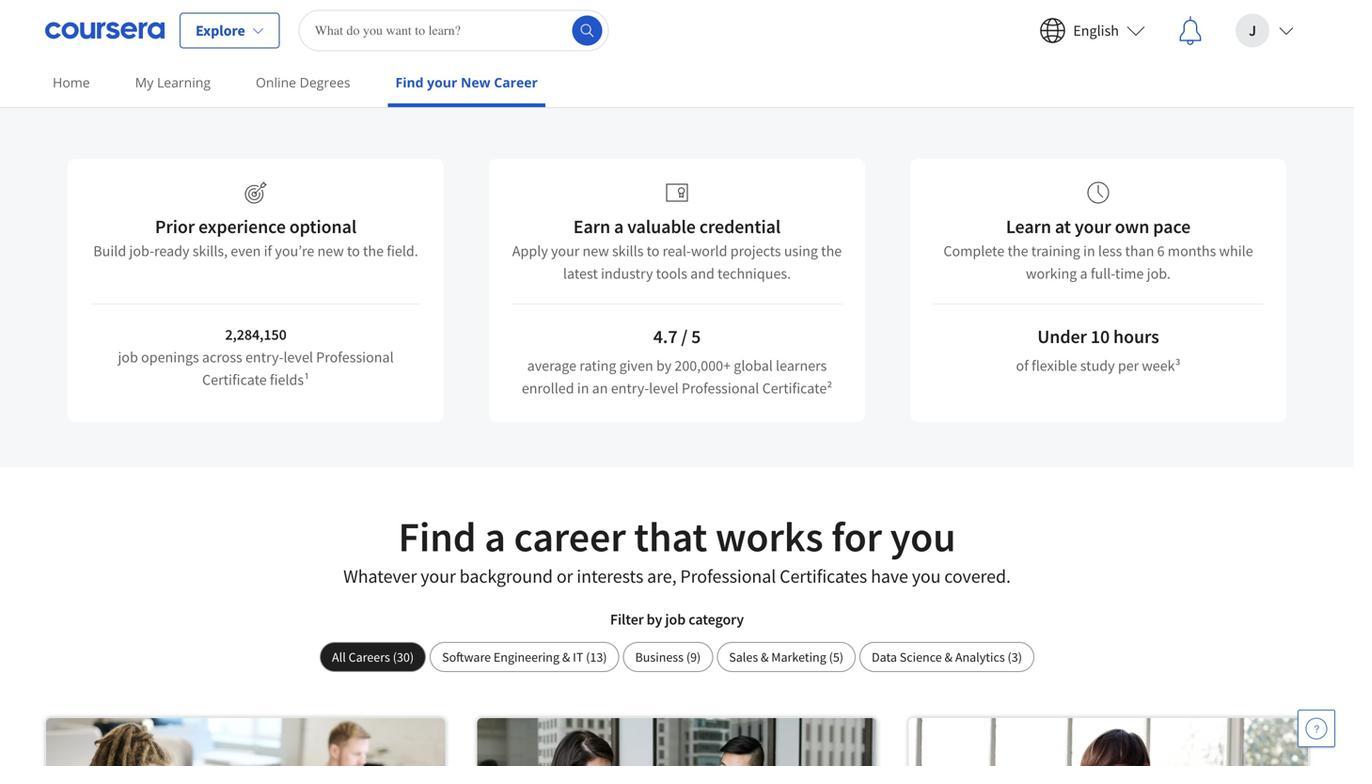 Task type: describe. For each thing, give the bounding box(es) containing it.
5
[[692, 325, 701, 349]]

job inside 2,284,150 job openings across entry-level professional certificate fields¹
[[118, 348, 138, 367]]

sales & marketing (5)
[[729, 649, 844, 666]]

english button
[[1025, 0, 1161, 61]]

entry- inside 4.7 / 5 average rating given by 200,000+ global learners enrolled in an entry-level professional certificate²
[[611, 379, 649, 398]]

while
[[1220, 242, 1254, 261]]

full-
[[1091, 264, 1116, 283]]

Business (9) button
[[623, 643, 713, 673]]

build
[[93, 242, 126, 261]]

earn
[[614, 74, 649, 97]]

have
[[871, 565, 909, 589]]

2 & from the left
[[761, 649, 769, 666]]

new inside prior experience optional build job-ready skills, even if you're new to the field.
[[318, 242, 344, 261]]

you're
[[275, 242, 315, 261]]

the inside earn a valuable credential apply your new skills to real-world projects using the latest industry tools and techniques.
[[822, 242, 842, 261]]

learners
[[776, 357, 827, 375]]

techniques.
[[718, 264, 791, 283]]

training inside take the first step toward your new career get professional-level training and earn a credential recognized by leading companies.
[[517, 74, 577, 97]]

category
[[689, 611, 744, 629]]

6
[[1158, 242, 1165, 261]]

analytics
[[956, 649, 1006, 666]]

credential inside earn a valuable credential apply your new skills to real-world projects using the latest industry tools and techniques.
[[700, 215, 781, 239]]

Data Science & Analytics (3) button
[[860, 643, 1035, 673]]

4.7
[[654, 325, 678, 349]]

that
[[634, 511, 708, 563]]

it
[[573, 649, 584, 666]]

all careers (30)
[[332, 649, 414, 666]]

in inside 4.7 / 5 average rating given by 200,000+ global learners enrolled in an entry-level professional certificate²
[[577, 379, 589, 398]]

your inside take the first step toward your new career get professional-level training and earn a credential recognized by leading companies.
[[763, 20, 844, 72]]

your inside find a career that works for you whatever your background or interests are, professional certificates have you covered.
[[421, 565, 456, 589]]

(5)
[[829, 649, 844, 666]]

apply
[[513, 242, 548, 261]]

(3)
[[1008, 649, 1023, 666]]

& for software engineering & it (13)
[[562, 649, 570, 666]]

/
[[682, 325, 688, 349]]

new for toward
[[852, 20, 927, 72]]

fields¹
[[270, 371, 310, 390]]

option group containing all careers (30)
[[320, 643, 1035, 673]]

training inside "learn at your own pace complete the training in less than 6 months while working a full-time job."
[[1032, 242, 1081, 261]]

earn
[[574, 215, 611, 239]]

online degrees link
[[248, 61, 358, 103]]

data science & analytics (3)
[[872, 649, 1023, 666]]

using
[[785, 242, 819, 261]]

flexible
[[1032, 357, 1078, 375]]

under
[[1038, 325, 1088, 349]]

0 vertical spatial you
[[891, 511, 956, 563]]

explore
[[196, 21, 245, 40]]

Sales & Marketing (5) button
[[717, 643, 856, 673]]

hours
[[1114, 325, 1160, 349]]

latest
[[564, 264, 598, 283]]

your inside earn a valuable credential apply your new skills to real-world projects using the latest industry tools and techniques.
[[551, 242, 580, 261]]

career inside find a career that works for you whatever your background or interests are, professional certificates have you covered.
[[514, 511, 626, 563]]

by inside 4.7 / 5 average rating given by 200,000+ global learners enrolled in an entry-level professional certificate²
[[657, 357, 672, 375]]

in inside "learn at your own pace complete the training in less than 6 months while working a full-time job."
[[1084, 242, 1096, 261]]

rating
[[580, 357, 617, 375]]

your inside "learn at your own pace complete the training in less than 6 months while working a full-time job."
[[1075, 215, 1112, 239]]

study
[[1081, 357, 1116, 375]]

science
[[900, 649, 942, 666]]

world
[[691, 242, 728, 261]]

a inside "learn at your own pace complete the training in less than 6 months while working a full-time job."
[[1081, 264, 1088, 283]]

real-
[[663, 242, 691, 261]]

at
[[1056, 215, 1072, 239]]

10
[[1091, 325, 1110, 349]]

certificates
[[780, 565, 868, 589]]

enrolled
[[522, 379, 574, 398]]

across
[[202, 348, 243, 367]]

a inside find a career that works for you whatever your background or interests are, professional certificates have you covered.
[[485, 511, 506, 563]]

to inside prior experience optional build job-ready skills, even if you're new to the field.
[[347, 242, 360, 261]]

entry- inside 2,284,150 job openings across entry-level professional certificate fields¹
[[246, 348, 284, 367]]

sales
[[729, 649, 759, 666]]

business (9)
[[636, 649, 701, 666]]

career
[[494, 73, 538, 91]]

(9)
[[687, 649, 701, 666]]

professional-
[[375, 74, 476, 97]]

toward
[[628, 20, 754, 72]]

valuable
[[628, 215, 696, 239]]

recognized
[[748, 74, 833, 97]]

first
[[466, 20, 536, 72]]

of
[[1017, 357, 1029, 375]]

if
[[264, 242, 272, 261]]

background
[[460, 565, 553, 589]]

4.7 / 5 average rating given by 200,000+ global learners enrolled in an entry-level professional certificate²
[[522, 325, 833, 398]]

What do you want to learn? text field
[[299, 10, 609, 51]]

than
[[1126, 242, 1155, 261]]

explore button
[[180, 13, 280, 48]]

months
[[1168, 242, 1217, 261]]

certificate²
[[763, 379, 833, 398]]

pace
[[1154, 215, 1191, 239]]

skills,
[[193, 242, 228, 261]]

prior
[[155, 215, 195, 239]]

learn at your own pace complete the training in less than 6 months while working a full-time job.
[[944, 215, 1254, 283]]

certificate
[[202, 371, 267, 390]]

Software Engineering & IT (13) button
[[430, 643, 620, 673]]

home
[[53, 73, 90, 91]]

j button
[[1221, 0, 1310, 61]]

coursera image
[[45, 16, 165, 46]]

the inside "learn at your own pace complete the training in less than 6 months while working a full-time job."
[[1008, 242, 1029, 261]]

engineering
[[494, 649, 560, 666]]

to inside earn a valuable credential apply your new skills to real-world projects using the latest industry tools and techniques.
[[647, 242, 660, 261]]

field.
[[387, 242, 418, 261]]

2,284,150
[[225, 326, 287, 344]]

professional inside 2,284,150 job openings across entry-level professional certificate fields¹
[[316, 348, 394, 367]]



Task type: vqa. For each thing, say whether or not it's contained in the screenshot.


Task type: locate. For each thing, give the bounding box(es) containing it.
tools
[[656, 264, 688, 283]]

level down given
[[649, 379, 679, 398]]

the
[[399, 20, 457, 72], [363, 242, 384, 261], [822, 242, 842, 261], [1008, 242, 1029, 261]]

the right 'using'
[[822, 242, 842, 261]]

2 vertical spatial by
[[647, 611, 663, 629]]

the inside prior experience optional build job-ready skills, even if you're new to the field.
[[363, 242, 384, 261]]

1 horizontal spatial training
[[1032, 242, 1081, 261]]

0 vertical spatial professional
[[316, 348, 394, 367]]

a inside earn a valuable credential apply your new skills to real-world projects using the latest industry tools and techniques.
[[614, 215, 624, 239]]

the left field.
[[363, 242, 384, 261]]

help center image
[[1306, 718, 1328, 740]]

option group
[[320, 643, 1035, 673]]

experience
[[199, 215, 286, 239]]

1 vertical spatial find
[[398, 511, 477, 563]]

learn
[[1007, 215, 1052, 239]]

0 horizontal spatial and
[[581, 74, 611, 97]]

companies.
[[921, 74, 1010, 97]]

1 vertical spatial training
[[1032, 242, 1081, 261]]

&
[[562, 649, 570, 666], [761, 649, 769, 666], [945, 649, 953, 666]]

find inside "find your new career" link
[[396, 73, 424, 91]]

a left full-
[[1081, 264, 1088, 283]]

openings
[[141, 348, 199, 367]]

the up the professional-
[[399, 20, 457, 72]]

None search field
[[299, 10, 609, 51]]

an
[[592, 379, 608, 398]]

professional inside 4.7 / 5 average rating given by 200,000+ global learners enrolled in an entry-level professional certificate²
[[682, 379, 760, 398]]

by
[[837, 74, 856, 97], [657, 357, 672, 375], [647, 611, 663, 629]]

new down the earn
[[583, 242, 609, 261]]

0 vertical spatial by
[[837, 74, 856, 97]]

you up have
[[891, 511, 956, 563]]

(30)
[[393, 649, 414, 666]]

2 to from the left
[[647, 242, 660, 261]]

find a career that works for you whatever your background or interests are, professional certificates have you covered.
[[344, 511, 1011, 589]]

and inside take the first step toward your new career get professional-level training and earn a credential recognized by leading companies.
[[581, 74, 611, 97]]

even
[[231, 242, 261, 261]]

1 horizontal spatial level
[[476, 74, 513, 97]]

job.
[[1148, 264, 1171, 283]]

whatever
[[344, 565, 417, 589]]

my learning link
[[128, 61, 218, 103]]

All Careers (30) button
[[320, 643, 426, 673]]

1 horizontal spatial job
[[666, 611, 686, 629]]

job
[[118, 348, 138, 367], [666, 611, 686, 629]]

3 & from the left
[[945, 649, 953, 666]]

& left the it
[[562, 649, 570, 666]]

own
[[1116, 215, 1150, 239]]

1 vertical spatial professional
[[682, 379, 760, 398]]

take
[[308, 20, 390, 72]]

j
[[1250, 21, 1257, 40]]

0 vertical spatial in
[[1084, 242, 1096, 261]]

1 vertical spatial by
[[657, 357, 672, 375]]

prior experience optional build job-ready skills, even if you're new to the field.
[[93, 215, 418, 261]]

your up recognized
[[763, 20, 844, 72]]

by inside take the first step toward your new career get professional-level training and earn a credential recognized by leading companies.
[[837, 74, 856, 97]]

degrees
[[300, 73, 350, 91]]

find for a
[[398, 511, 477, 563]]

career inside take the first step toward your new career get professional-level training and earn a credential recognized by leading companies.
[[935, 20, 1047, 72]]

training
[[517, 74, 577, 97], [1032, 242, 1081, 261]]

your up latest
[[551, 242, 580, 261]]

job left "openings"
[[118, 348, 138, 367]]

your right whatever
[[421, 565, 456, 589]]

0 vertical spatial find
[[396, 73, 424, 91]]

you right have
[[912, 565, 941, 589]]

200,000+
[[675, 357, 731, 375]]

works
[[716, 511, 824, 563]]

0 vertical spatial career
[[935, 20, 1047, 72]]

1 horizontal spatial to
[[647, 242, 660, 261]]

by left leading
[[837, 74, 856, 97]]

career up companies.
[[935, 20, 1047, 72]]

training down step
[[517, 74, 577, 97]]

industry
[[601, 264, 653, 283]]

a
[[653, 74, 662, 97], [614, 215, 624, 239], [1081, 264, 1088, 283], [485, 511, 506, 563]]

new
[[461, 73, 491, 91]]

1 horizontal spatial entry-
[[611, 379, 649, 398]]

optional
[[290, 215, 357, 239]]

data
[[872, 649, 898, 666]]

to left the real-
[[647, 242, 660, 261]]

1 & from the left
[[562, 649, 570, 666]]

find up whatever
[[398, 511, 477, 563]]

0 vertical spatial training
[[517, 74, 577, 97]]

credential
[[666, 74, 745, 97], [700, 215, 781, 239]]

1 horizontal spatial new
[[583, 242, 609, 261]]

your left the new
[[427, 73, 458, 91]]

to
[[347, 242, 360, 261], [647, 242, 660, 261]]

new for apply
[[583, 242, 609, 261]]

projects
[[731, 242, 781, 261]]

1 to from the left
[[347, 242, 360, 261]]

1 vertical spatial level
[[284, 348, 313, 367]]

level inside 2,284,150 job openings across entry-level professional certificate fields¹
[[284, 348, 313, 367]]

credential down toward
[[666, 74, 745, 97]]

are,
[[647, 565, 677, 589]]

and left earn
[[581, 74, 611, 97]]

business
[[636, 649, 684, 666]]

ready
[[154, 242, 190, 261]]

& right science
[[945, 649, 953, 666]]

get
[[344, 74, 371, 97]]

entry- down 2,284,150
[[246, 348, 284, 367]]

0 horizontal spatial training
[[517, 74, 577, 97]]

time
[[1116, 264, 1145, 283]]

in
[[1084, 242, 1096, 261], [577, 379, 589, 398]]

1 vertical spatial and
[[691, 264, 715, 283]]

level
[[476, 74, 513, 97], [284, 348, 313, 367], [649, 379, 679, 398]]

under 10 hours of flexible study per week³
[[1017, 325, 1181, 375]]

new up leading
[[852, 20, 927, 72]]

learning
[[157, 73, 211, 91]]

a up skills
[[614, 215, 624, 239]]

1 vertical spatial career
[[514, 511, 626, 563]]

my learning
[[135, 73, 211, 91]]

professional
[[316, 348, 394, 367], [682, 379, 760, 398], [681, 565, 776, 589]]

a up background
[[485, 511, 506, 563]]

1 vertical spatial in
[[577, 379, 589, 398]]

careers
[[349, 649, 390, 666]]

0 horizontal spatial in
[[577, 379, 589, 398]]

level inside take the first step toward your new career get professional-level training and earn a credential recognized by leading companies.
[[476, 74, 513, 97]]

& for data science & analytics (3)
[[945, 649, 953, 666]]

credential inside take the first step toward your new career get professional-level training and earn a credential recognized by leading companies.
[[666, 74, 745, 97]]

leading
[[860, 74, 917, 97]]

interests
[[577, 565, 644, 589]]

1 vertical spatial entry-
[[611, 379, 649, 398]]

2 horizontal spatial level
[[649, 379, 679, 398]]

job up business (9) button
[[666, 611, 686, 629]]

a right earn
[[653, 74, 662, 97]]

to down optional on the left
[[347, 242, 360, 261]]

2 vertical spatial level
[[649, 379, 679, 398]]

1 vertical spatial you
[[912, 565, 941, 589]]

your up less
[[1075, 215, 1112, 239]]

professional inside find a career that works for you whatever your background or interests are, professional certificates have you covered.
[[681, 565, 776, 589]]

find right get
[[396, 73, 424, 91]]

training up the working
[[1032, 242, 1081, 261]]

job-
[[129, 242, 154, 261]]

level down first
[[476, 74, 513, 97]]

online
[[256, 73, 296, 91]]

a inside take the first step toward your new career get professional-level training and earn a credential recognized by leading companies.
[[653, 74, 662, 97]]

0 horizontal spatial career
[[514, 511, 626, 563]]

find
[[396, 73, 424, 91], [398, 511, 477, 563]]

entry- down given
[[611, 379, 649, 398]]

0 horizontal spatial to
[[347, 242, 360, 261]]

and
[[581, 74, 611, 97], [691, 264, 715, 283]]

0 horizontal spatial &
[[562, 649, 570, 666]]

level inside 4.7 / 5 average rating given by 200,000+ global learners enrolled in an entry-level professional certificate²
[[649, 379, 679, 398]]

1 horizontal spatial &
[[761, 649, 769, 666]]

find inside find a career that works for you whatever your background or interests are, professional certificates have you covered.
[[398, 511, 477, 563]]

1 vertical spatial credential
[[700, 215, 781, 239]]

by right given
[[657, 357, 672, 375]]

level up fields¹
[[284, 348, 313, 367]]

home link
[[45, 61, 98, 103]]

the down the learn
[[1008, 242, 1029, 261]]

0 vertical spatial entry-
[[246, 348, 284, 367]]

career up "or"
[[514, 511, 626, 563]]

1 horizontal spatial career
[[935, 20, 1047, 72]]

1 horizontal spatial and
[[691, 264, 715, 283]]

the inside take the first step toward your new career get professional-level training and earn a credential recognized by leading companies.
[[399, 20, 457, 72]]

2 horizontal spatial &
[[945, 649, 953, 666]]

earn a valuable credential apply your new skills to real-world projects using the latest industry tools and techniques.
[[513, 215, 842, 283]]

your
[[763, 20, 844, 72], [427, 73, 458, 91], [1075, 215, 1112, 239], [551, 242, 580, 261], [421, 565, 456, 589]]

software
[[442, 649, 491, 666]]

by right filter
[[647, 611, 663, 629]]

skills
[[612, 242, 644, 261]]

& right sales
[[761, 649, 769, 666]]

per
[[1119, 357, 1140, 375]]

new inside take the first step toward your new career get professional-level training and earn a credential recognized by leading companies.
[[852, 20, 927, 72]]

1 horizontal spatial in
[[1084, 242, 1096, 261]]

and inside earn a valuable credential apply your new skills to real-world projects using the latest industry tools and techniques.
[[691, 264, 715, 283]]

0 vertical spatial level
[[476, 74, 513, 97]]

2 vertical spatial professional
[[681, 565, 776, 589]]

(13)
[[586, 649, 607, 666]]

0 vertical spatial credential
[[666, 74, 745, 97]]

1 vertical spatial job
[[666, 611, 686, 629]]

marketing
[[772, 649, 827, 666]]

week³
[[1143, 357, 1181, 375]]

0 vertical spatial job
[[118, 348, 138, 367]]

new inside earn a valuable credential apply your new skills to real-world projects using the latest industry tools and techniques.
[[583, 242, 609, 261]]

and down the world
[[691, 264, 715, 283]]

find for your
[[396, 73, 424, 91]]

software engineering & it (13)
[[442, 649, 607, 666]]

in left the "an"
[[577, 379, 589, 398]]

step
[[544, 20, 620, 72]]

new down optional on the left
[[318, 242, 344, 261]]

0 horizontal spatial new
[[318, 242, 344, 261]]

for
[[832, 511, 882, 563]]

2,284,150 job openings across entry-level professional certificate fields¹
[[118, 326, 394, 390]]

0 vertical spatial and
[[581, 74, 611, 97]]

filter
[[611, 611, 644, 629]]

find your new career
[[396, 73, 538, 91]]

in left less
[[1084, 242, 1096, 261]]

english
[[1074, 21, 1120, 40]]

credential up the projects
[[700, 215, 781, 239]]

0 horizontal spatial entry-
[[246, 348, 284, 367]]

0 horizontal spatial level
[[284, 348, 313, 367]]

0 horizontal spatial job
[[118, 348, 138, 367]]

2 horizontal spatial new
[[852, 20, 927, 72]]

my
[[135, 73, 154, 91]]



